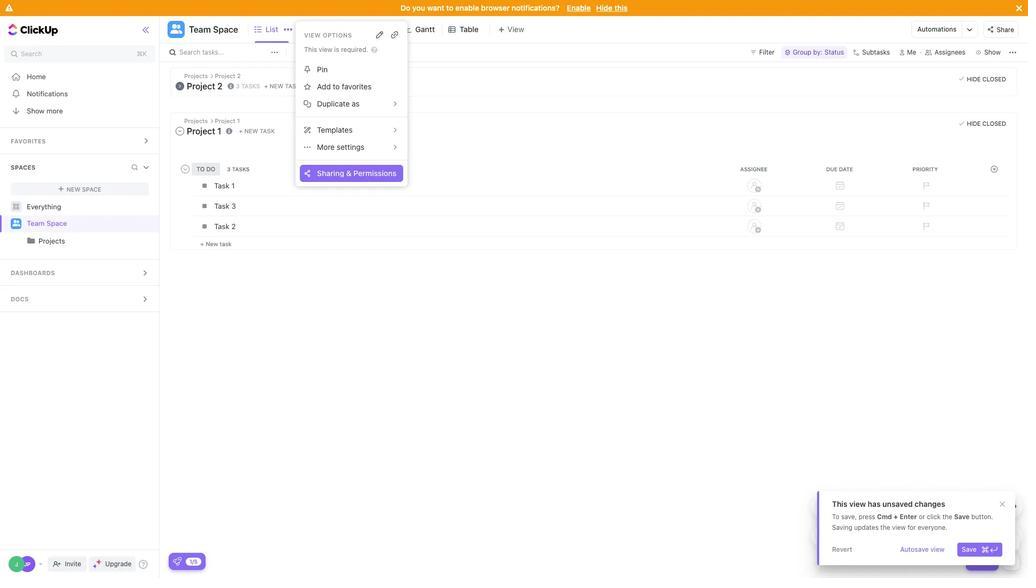 Task type: describe. For each thing, give the bounding box(es) containing it.
0 horizontal spatial task
[[220, 240, 232, 247]]

pin button
[[300, 61, 404, 78]]

1 projects link from the left
[[1, 232, 150, 250]]

this
[[615, 3, 628, 12]]

everyone.
[[918, 524, 948, 532]]

1 vertical spatial 3
[[232, 202, 236, 210]]

view for this
[[850, 500, 866, 509]]

1 vertical spatial the
[[881, 524, 890, 532]]

csv
[[954, 503, 966, 510]]

view
[[304, 31, 321, 38]]

hide for 2nd hide closed button from the bottom
[[967, 75, 981, 82]]

as
[[352, 99, 360, 108]]

board
[[313, 25, 334, 34]]

save,
[[841, 513, 857, 521]]

list info image for 1st hide closed button from the bottom of the page
[[226, 128, 233, 134]]

Search tasks... text field
[[179, 45, 268, 60]]

for
[[908, 524, 916, 532]]

& for permissions
[[346, 169, 352, 178]]

onboarding checklist button image
[[173, 558, 182, 566]]

1
[[232, 181, 235, 190]]

sharing
[[317, 169, 344, 178]]

tasks
[[241, 82, 260, 89]]

templates button
[[300, 122, 404, 139]]

calendar
[[359, 25, 391, 34]]

3 tasks + new task
[[236, 82, 300, 90]]

autosave
[[900, 546, 929, 554]]

everything
[[27, 202, 61, 211]]

autosave view button
[[896, 543, 949, 557]]

save button
[[958, 543, 1003, 557]]

‎task 1
[[214, 181, 235, 190]]

search for search
[[21, 50, 42, 58]]

gantt link
[[415, 16, 439, 43]]

unsaved
[[883, 500, 913, 509]]

automations button
[[912, 21, 962, 37]]

more settings
[[317, 142, 365, 152]]

save inside save button
[[962, 546, 977, 554]]

view options
[[304, 31, 352, 38]]

to
[[832, 513, 840, 521]]

gantt
[[415, 25, 435, 34]]

table link
[[460, 16, 483, 43]]

excel & csv link
[[919, 493, 969, 520]]

table
[[460, 25, 479, 34]]

2 closed from the top
[[983, 120, 1006, 127]]

has
[[868, 500, 881, 509]]

search tasks...
[[179, 48, 224, 56]]

templates button
[[300, 122, 404, 139]]

assignees button
[[921, 46, 971, 59]]

list
[[266, 25, 278, 34]]

favorites button
[[0, 128, 160, 154]]

home link
[[0, 68, 160, 85]]

excel & csv
[[931, 503, 966, 510]]

do
[[401, 3, 410, 12]]

1 hide closed from the top
[[967, 75, 1006, 82]]

team for "team space" link
[[27, 219, 45, 228]]

1 horizontal spatial + new task
[[239, 127, 275, 134]]

team space link
[[27, 215, 150, 232]]

saving
[[832, 524, 853, 532]]

you
[[412, 3, 425, 12]]

home
[[27, 72, 46, 81]]

‎task 2
[[214, 222, 236, 231]]

add to favorites
[[317, 82, 372, 91]]

cmd
[[877, 513, 892, 521]]

‎task 1 link
[[212, 176, 709, 195]]

everything link
[[0, 198, 160, 215]]

duplicate
[[317, 99, 350, 108]]

enable
[[567, 3, 591, 12]]

sharing & permissions button
[[300, 165, 404, 182]]

space for "team space" link
[[46, 219, 67, 228]]

board link
[[313, 16, 339, 43]]

me button
[[896, 46, 921, 59]]

‎task for ‎task 1
[[214, 181, 230, 190]]

dashboards
[[11, 269, 55, 276]]

3 inside 3 tasks + new task
[[236, 82, 240, 89]]

notifications link
[[0, 85, 160, 102]]

team space for team space button
[[189, 25, 238, 34]]

1 closed from the top
[[983, 75, 1006, 82]]

me
[[907, 48, 917, 56]]

share button
[[984, 21, 1019, 38]]

permissions
[[354, 169, 397, 178]]

projects
[[39, 237, 65, 245]]

task for task
[[980, 558, 995, 566]]

browser
[[481, 3, 510, 12]]

1/5
[[190, 558, 198, 565]]

space for team space button
[[213, 25, 238, 34]]

new inside sidebar navigation
[[67, 186, 80, 193]]

team for team space button
[[189, 25, 211, 34]]

& for csv
[[948, 503, 952, 510]]

invite
[[65, 560, 81, 568]]

add to favorites button
[[300, 78, 404, 95]]

more
[[46, 106, 63, 115]]

2 hide closed button from the top
[[956, 118, 1009, 129]]

team space button
[[185, 18, 238, 41]]



Task type: vqa. For each thing, say whether or not it's contained in the screenshot.
New in THE SIDEBAR navigation
yes



Task type: locate. For each thing, give the bounding box(es) containing it.
show more
[[27, 106, 63, 115]]

1 horizontal spatial task
[[260, 127, 275, 134]]

‎task 2 link
[[212, 217, 709, 235]]

space up search tasks... "text field"
[[213, 25, 238, 34]]

enable
[[456, 3, 479, 12]]

2 horizontal spatial view
[[931, 546, 945, 554]]

1 vertical spatial task
[[980, 558, 995, 566]]

revert button
[[828, 543, 857, 557]]

to right add at top
[[333, 82, 340, 91]]

1 vertical spatial hide closed button
[[956, 118, 1009, 129]]

+ new task
[[239, 127, 275, 134], [200, 240, 232, 247]]

0 vertical spatial 3
[[236, 82, 240, 89]]

view inside button
[[931, 546, 945, 554]]

this
[[832, 500, 848, 509]]

0 horizontal spatial to
[[333, 82, 340, 91]]

2 horizontal spatial task
[[285, 83, 300, 90]]

task inside 3 tasks + new task
[[285, 83, 300, 90]]

autosave view
[[900, 546, 945, 554]]

1 vertical spatial hide closed
[[967, 120, 1006, 127]]

onboarding checklist button element
[[173, 558, 182, 566]]

search inside sidebar navigation
[[21, 50, 42, 58]]

2 hide closed from the top
[[967, 120, 1006, 127]]

press
[[859, 513, 876, 521]]

favorites
[[342, 82, 372, 91]]

0 horizontal spatial task
[[214, 202, 230, 210]]

1 horizontal spatial to
[[446, 3, 454, 12]]

automations
[[918, 25, 957, 33]]

team space down the everything in the top of the page
[[27, 219, 67, 228]]

more
[[317, 142, 335, 152]]

view down everyone.
[[931, 546, 945, 554]]

team inside sidebar navigation
[[27, 219, 45, 228]]

0 vertical spatial team space
[[189, 25, 238, 34]]

to
[[446, 3, 454, 12], [333, 82, 340, 91]]

& inside button
[[346, 169, 352, 178]]

user group image
[[12, 220, 20, 227]]

team inside button
[[189, 25, 211, 34]]

2 vertical spatial task
[[220, 240, 232, 247]]

to inside add to favorites button
[[333, 82, 340, 91]]

1 vertical spatial + new task
[[200, 240, 232, 247]]

1 vertical spatial hide
[[967, 75, 981, 82]]

want
[[427, 3, 444, 12]]

1 vertical spatial space
[[82, 186, 101, 193]]

0 horizontal spatial view
[[850, 500, 866, 509]]

changes
[[915, 500, 946, 509]]

& right sharing at top left
[[346, 169, 352, 178]]

tasks...
[[202, 48, 224, 56]]

duplicate as
[[317, 99, 360, 108]]

docs
[[11, 296, 29, 303]]

1 horizontal spatial team space
[[189, 25, 238, 34]]

task down ‎task 2
[[220, 240, 232, 247]]

view left for
[[892, 524, 906, 532]]

settings
[[337, 142, 365, 152]]

0 vertical spatial to
[[446, 3, 454, 12]]

task left add at top
[[285, 83, 300, 90]]

task 3
[[214, 202, 236, 210]]

1 vertical spatial team
[[27, 219, 45, 228]]

list info image
[[227, 83, 234, 89], [226, 128, 233, 134]]

0 horizontal spatial search
[[21, 50, 42, 58]]

upgrade link
[[89, 557, 136, 572]]

new down ‎task 2
[[206, 240, 218, 247]]

1 vertical spatial team space
[[27, 219, 67, 228]]

1 hide closed button from the top
[[956, 73, 1009, 84]]

1 vertical spatial view
[[892, 524, 906, 532]]

save inside this view has unsaved changes to save, press cmd + enter or click the save button. saving updates the view for everyone.
[[954, 513, 970, 521]]

closed
[[983, 75, 1006, 82], [983, 120, 1006, 127]]

‎task
[[214, 181, 230, 190], [214, 222, 230, 231]]

sharing & permissions
[[317, 169, 397, 178]]

view for autosave
[[931, 546, 945, 554]]

1 vertical spatial closed
[[983, 120, 1006, 127]]

add
[[317, 82, 331, 91]]

pin
[[317, 65, 328, 74]]

click
[[927, 513, 941, 521]]

excel
[[931, 503, 946, 510]]

search for search tasks...
[[179, 48, 200, 56]]

team
[[189, 25, 211, 34], [27, 219, 45, 228]]

& left csv
[[948, 503, 952, 510]]

button.
[[972, 513, 993, 521]]

calendar link
[[359, 16, 395, 43]]

3 up the 2
[[232, 202, 236, 210]]

search
[[179, 48, 200, 56], [21, 50, 42, 58]]

hide for 1st hide closed button from the bottom of the page
[[967, 120, 981, 127]]

+ inside 3 tasks + new task
[[264, 83, 268, 90]]

hide closed button
[[956, 73, 1009, 84], [956, 118, 1009, 129]]

enter
[[900, 513, 917, 521]]

3 left tasks
[[236, 82, 240, 89]]

⌘k
[[137, 50, 147, 58]]

0 horizontal spatial team space
[[27, 219, 67, 228]]

options
[[323, 31, 352, 38]]

task down ‎task 1
[[214, 202, 230, 210]]

space up everything link
[[82, 186, 101, 193]]

+ new task down tasks
[[239, 127, 275, 134]]

+ inside this view has unsaved changes to save, press cmd + enter or click the save button. saving updates the view for everyone.
[[894, 513, 898, 521]]

hide closed
[[967, 75, 1006, 82], [967, 120, 1006, 127]]

task 3 link
[[212, 197, 709, 215]]

2 vertical spatial space
[[46, 219, 67, 228]]

1 vertical spatial list info image
[[226, 128, 233, 134]]

space inside button
[[213, 25, 238, 34]]

notifications
[[27, 89, 68, 98]]

0 vertical spatial ‎task
[[214, 181, 230, 190]]

0 vertical spatial team
[[189, 25, 211, 34]]

new space
[[67, 186, 101, 193]]

sidebar navigation
[[0, 16, 160, 578]]

team space up tasks...
[[189, 25, 238, 34]]

templates
[[317, 125, 353, 134]]

1 ‎task from the top
[[214, 181, 230, 190]]

revert
[[832, 546, 852, 554]]

0 vertical spatial &
[[346, 169, 352, 178]]

0 vertical spatial hide
[[596, 3, 613, 12]]

projects link
[[1, 232, 150, 250], [39, 232, 150, 250]]

team down the everything in the top of the page
[[27, 219, 45, 228]]

this view has unsaved changes to save, press cmd + enter or click the save button. saving updates the view for everyone.
[[832, 500, 993, 532]]

1 horizontal spatial space
[[82, 186, 101, 193]]

0 vertical spatial the
[[943, 513, 953, 521]]

0 horizontal spatial team
[[27, 219, 45, 228]]

list link
[[266, 16, 293, 43]]

team space inside sidebar navigation
[[27, 219, 67, 228]]

1 horizontal spatial view
[[892, 524, 906, 532]]

notifications?
[[512, 3, 560, 12]]

‎task for ‎task 2
[[214, 222, 230, 231]]

assignees
[[935, 48, 966, 56]]

the down cmd
[[881, 524, 890, 532]]

0 horizontal spatial + new task
[[200, 240, 232, 247]]

&
[[346, 169, 352, 178], [948, 503, 952, 510]]

1 horizontal spatial the
[[943, 513, 953, 521]]

0 vertical spatial task
[[214, 202, 230, 210]]

0 vertical spatial list info image
[[227, 83, 234, 89]]

0 vertical spatial + new task
[[239, 127, 275, 134]]

space up the projects
[[46, 219, 67, 228]]

team space for "team space" link
[[27, 219, 67, 228]]

0 horizontal spatial space
[[46, 219, 67, 228]]

2 vertical spatial hide
[[967, 120, 981, 127]]

search left tasks...
[[179, 48, 200, 56]]

0 vertical spatial hide closed
[[967, 75, 1006, 82]]

to right want
[[446, 3, 454, 12]]

new up everything link
[[67, 186, 80, 193]]

search up home
[[21, 50, 42, 58]]

1 vertical spatial &
[[948, 503, 952, 510]]

duplicate as button
[[300, 95, 404, 112]]

task down save button
[[980, 558, 995, 566]]

0 vertical spatial closed
[[983, 75, 1006, 82]]

1 horizontal spatial &
[[948, 503, 952, 510]]

1 vertical spatial ‎task
[[214, 222, 230, 231]]

1 horizontal spatial search
[[179, 48, 200, 56]]

2 ‎task from the top
[[214, 222, 230, 231]]

favorites
[[11, 138, 46, 145]]

new right tasks
[[270, 83, 283, 90]]

1 vertical spatial task
[[260, 127, 275, 134]]

1 vertical spatial to
[[333, 82, 340, 91]]

2
[[232, 222, 236, 231]]

1 horizontal spatial task
[[980, 558, 995, 566]]

or
[[919, 513, 925, 521]]

updates
[[854, 524, 879, 532]]

0 vertical spatial space
[[213, 25, 238, 34]]

team up search tasks...
[[189, 25, 211, 34]]

the down excel & csv
[[943, 513, 953, 521]]

‎task left 1
[[214, 181, 230, 190]]

0 vertical spatial task
[[285, 83, 300, 90]]

0 horizontal spatial the
[[881, 524, 890, 532]]

0 vertical spatial view
[[850, 500, 866, 509]]

task
[[285, 83, 300, 90], [260, 127, 275, 134], [220, 240, 232, 247]]

view up save,
[[850, 500, 866, 509]]

share
[[997, 26, 1014, 34]]

the
[[943, 513, 953, 521], [881, 524, 890, 532]]

1 horizontal spatial team
[[189, 25, 211, 34]]

show
[[27, 106, 45, 115]]

2 projects link from the left
[[39, 232, 150, 250]]

0 horizontal spatial &
[[346, 169, 352, 178]]

view
[[850, 500, 866, 509], [892, 524, 906, 532], [931, 546, 945, 554]]

task down 3 tasks + new task
[[260, 127, 275, 134]]

new inside 3 tasks + new task
[[270, 83, 283, 90]]

3
[[236, 82, 240, 89], [232, 202, 236, 210]]

team space inside button
[[189, 25, 238, 34]]

0 vertical spatial hide closed button
[[956, 73, 1009, 84]]

task for task 3
[[214, 202, 230, 210]]

+ new task down ‎task 2
[[200, 240, 232, 247]]

‎task left the 2
[[214, 222, 230, 231]]

task
[[214, 202, 230, 210], [980, 558, 995, 566]]

space
[[213, 25, 238, 34], [82, 186, 101, 193], [46, 219, 67, 228]]

list info image for 2nd hide closed button from the bottom
[[227, 83, 234, 89]]

2 horizontal spatial space
[[213, 25, 238, 34]]

new down tasks
[[244, 127, 258, 134]]

2 vertical spatial view
[[931, 546, 945, 554]]



